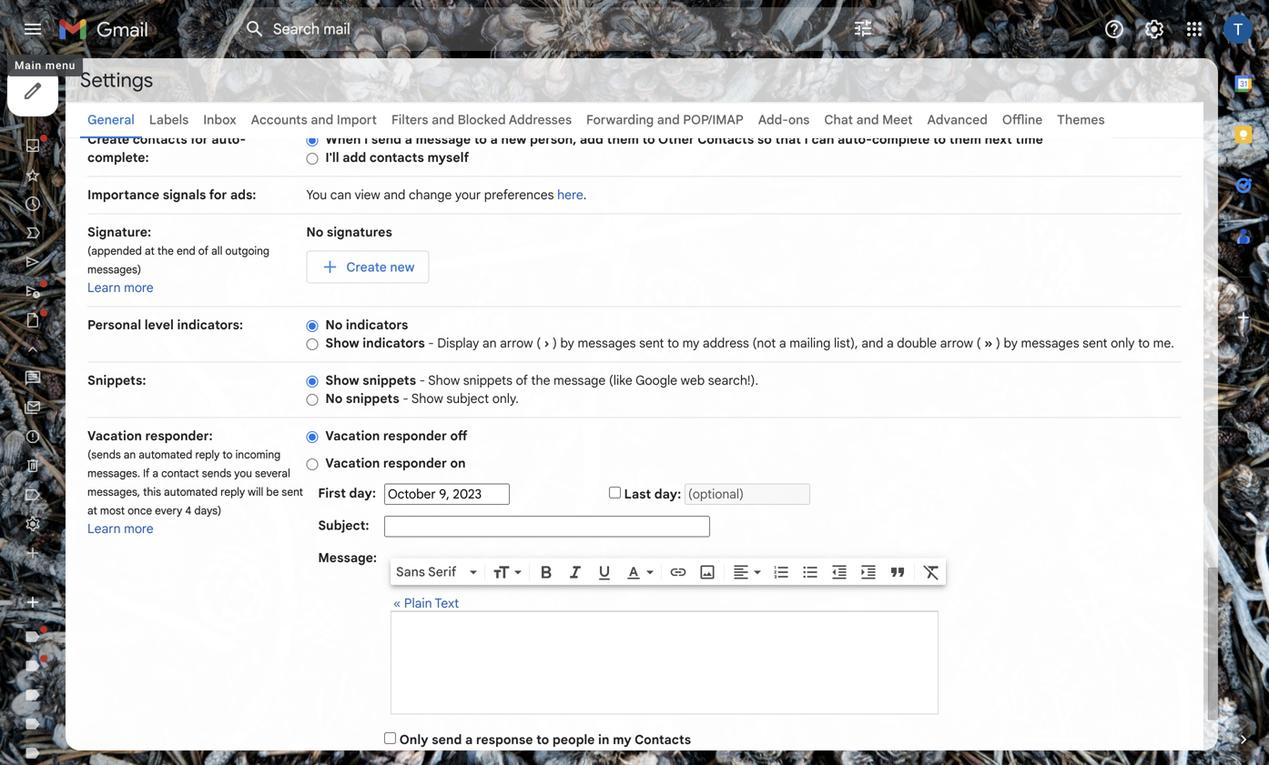 Task type: describe. For each thing, give the bounding box(es) containing it.
this
[[143, 486, 161, 499]]

auto- inside create contacts for auto- complete:
[[211, 132, 246, 147]]

advanced search options image
[[845, 10, 881, 46]]

ads:
[[230, 187, 256, 203]]

to up google
[[667, 335, 679, 351]]

so
[[757, 132, 772, 147]]

inbox link
[[203, 112, 236, 128]]

web
[[681, 373, 705, 389]]

2 messages from the left
[[1021, 335, 1079, 351]]

no snippets - show subject only.
[[325, 391, 519, 407]]

create for create contacts for auto- complete:
[[87, 132, 129, 147]]

a inside vacation responder: (sends an automated reply to incoming messages. if a contact sends you several messages, this automated reply will be sent at most once every 4 days) learn more
[[152, 467, 158, 481]]

settings image
[[1143, 18, 1165, 40]]

forwarding
[[586, 112, 654, 128]]

search!).
[[708, 373, 758, 389]]

blocked
[[458, 112, 506, 128]]

level
[[144, 317, 174, 333]]

labels
[[149, 112, 189, 128]]

Vacation responder text field
[[391, 621, 938, 705]]

Last day: text field
[[684, 484, 810, 505]]

to inside vacation responder: (sends an automated reply to incoming messages. if a contact sends you several messages, this automated reply will be sent at most once every 4 days) learn more
[[222, 448, 233, 462]]

if
[[143, 467, 150, 481]]

1 horizontal spatial the
[[531, 373, 550, 389]]

indicators for no
[[346, 317, 408, 333]]

view
[[355, 187, 380, 203]]

that
[[775, 132, 801, 147]]

you
[[234, 467, 252, 481]]

settings
[[80, 67, 153, 93]]

- for show snippets of the message (like google web search!).
[[419, 373, 425, 389]]

indicators for show
[[363, 335, 425, 351]]

1 horizontal spatial add
[[580, 132, 603, 147]]

accounts
[[251, 112, 307, 128]]

preferences
[[484, 187, 554, 203]]

add-ons link
[[758, 112, 810, 128]]

show right the 'show indicators' option
[[325, 335, 359, 351]]

a left the double
[[887, 335, 894, 351]]

show up no snippets - show subject only. on the bottom of the page
[[428, 373, 460, 389]]

2 ( from the left
[[976, 335, 981, 351]]

offline
[[1002, 112, 1043, 128]]

quote ‪(⌘⇧9)‬ image
[[889, 563, 907, 582]]

When I send a message to a new person, add them to Other Contacts so that I can auto-complete to them next time radio
[[306, 134, 318, 147]]

show left subject
[[411, 391, 443, 407]]

a down filters
[[405, 132, 412, 147]]

»
[[984, 335, 993, 351]]

responder for off
[[383, 428, 447, 444]]

for for signals
[[209, 187, 227, 203]]

outgoing
[[225, 244, 269, 258]]

no for no indicators
[[325, 317, 343, 333]]

when
[[325, 132, 361, 147]]

sends
[[202, 467, 231, 481]]

forwarding and pop/imap link
[[586, 112, 744, 128]]

chat
[[824, 112, 853, 128]]

day: for first day:
[[349, 485, 376, 501]]

and for chat
[[856, 112, 879, 128]]

Search mail text field
[[273, 20, 801, 38]]

complete:
[[87, 150, 149, 166]]

create new
[[346, 259, 415, 275]]

no for no signatures
[[306, 224, 323, 240]]

to down forwarding and pop/imap 'link'
[[642, 132, 655, 147]]

and right list),
[[862, 335, 883, 351]]

for for contacts
[[190, 132, 208, 147]]

snippets up only.
[[463, 373, 513, 389]]

vacation responder: (sends an automated reply to incoming messages. if a contact sends you several messages, this automated reply will be sent at most once every 4 days) learn more
[[87, 428, 303, 537]]

accounts and import link
[[251, 112, 377, 128]]

advanced link
[[927, 112, 988, 128]]

first
[[318, 485, 346, 501]]

no signatures
[[306, 224, 392, 240]]

and for forwarding
[[657, 112, 680, 128]]

formatting options toolbar
[[391, 559, 946, 585]]

1 horizontal spatial sent
[[639, 335, 664, 351]]

Vacation responder off radio
[[306, 430, 318, 444]]

1 vertical spatial my
[[613, 732, 632, 748]]

no indicators
[[325, 317, 408, 333]]

signals
[[163, 187, 206, 203]]

0 vertical spatial can
[[812, 132, 834, 147]]

sans
[[396, 564, 425, 580]]

0 horizontal spatial add
[[343, 150, 366, 166]]

messages)
[[87, 263, 141, 277]]

once
[[128, 504, 152, 518]]

Show snippets radio
[[306, 375, 318, 389]]

Subject text field
[[384, 516, 710, 538]]

1 vertical spatial message
[[554, 373, 606, 389]]

change
[[409, 187, 452, 203]]

snippets for show subject only.
[[346, 391, 399, 407]]

0 vertical spatial contacts
[[697, 132, 754, 147]]

to left me.
[[1138, 335, 1150, 351]]

2 horizontal spatial sent
[[1083, 335, 1107, 351]]

- for display an arrow (
[[428, 335, 434, 351]]

0 vertical spatial message
[[416, 132, 471, 147]]

create for create new
[[346, 259, 387, 275]]

complete
[[872, 132, 930, 147]]

and for accounts
[[311, 112, 333, 128]]

0 vertical spatial automated
[[139, 448, 192, 462]]

1 them from the left
[[607, 132, 639, 147]]

new inside button
[[390, 259, 415, 275]]

1 vertical spatial automated
[[164, 486, 218, 499]]

serif
[[428, 564, 456, 580]]

›
[[544, 335, 549, 351]]

messages,
[[87, 486, 140, 499]]

subject
[[446, 391, 489, 407]]

signatures
[[327, 224, 392, 240]]

sent inside vacation responder: (sends an automated reply to incoming messages. if a contact sends you several messages, this automated reply will be sent at most once every 4 days) learn more
[[282, 486, 303, 499]]

0 horizontal spatial contacts
[[635, 732, 691, 748]]

gmail image
[[58, 11, 157, 47]]

all
[[211, 244, 222, 258]]

time
[[1015, 132, 1043, 147]]

numbered list ‪(⌘⇧7)‬ image
[[772, 563, 790, 582]]

accounts and import
[[251, 112, 377, 128]]

learn inside signature: (appended at the end of all outgoing messages) learn more
[[87, 280, 121, 296]]

I'll add contacts myself radio
[[306, 152, 318, 166]]

only.
[[492, 391, 519, 407]]

1 i from the left
[[364, 132, 368, 147]]

add-
[[758, 112, 788, 128]]

google
[[636, 373, 677, 389]]

signature:
[[87, 224, 151, 240]]

main menu image
[[22, 18, 44, 40]]

No indicators radio
[[306, 319, 318, 333]]

off
[[450, 428, 467, 444]]

Vacation responder on radio
[[306, 458, 318, 471]]

personal level indicators:
[[87, 317, 243, 333]]

First day: text field
[[384, 484, 510, 505]]

message:
[[318, 550, 377, 566]]

display
[[437, 335, 479, 351]]

address
[[703, 335, 749, 351]]

2 them from the left
[[949, 132, 981, 147]]

other
[[658, 132, 694, 147]]

underline ‪(⌘u)‬ image
[[595, 564, 614, 582]]

me.
[[1153, 335, 1174, 351]]

signature: (appended at the end of all outgoing messages) learn more
[[87, 224, 269, 296]]

4
[[185, 504, 192, 518]]

1 horizontal spatial contacts
[[369, 150, 424, 166]]

of for end
[[198, 244, 209, 258]]

1 ( from the left
[[536, 335, 541, 351]]

list),
[[834, 335, 858, 351]]

Last day: checkbox
[[609, 487, 621, 499]]

Only send a response to people in my Contacts checkbox
[[384, 733, 396, 745]]

themes
[[1057, 112, 1105, 128]]

(like
[[609, 373, 633, 389]]

day: for last day:
[[654, 487, 681, 503]]

vacation for vacation responder: (sends an automated reply to incoming messages. if a contact sends you several messages, this automated reply will be sent at most once every 4 days) learn more
[[87, 428, 142, 444]]

on
[[450, 456, 466, 472]]

in
[[598, 732, 610, 748]]

a down blocked
[[490, 132, 498, 147]]

messages.
[[87, 467, 140, 481]]

incoming
[[235, 448, 281, 462]]



Task type: vqa. For each thing, say whether or not it's contained in the screenshot.
DAY: corresponding to First day:
yes



Task type: locate. For each thing, give the bounding box(es) containing it.
create inside button
[[346, 259, 387, 275]]

2 horizontal spatial -
[[428, 335, 434, 351]]

0 horizontal spatial send
[[371, 132, 402, 147]]

1 horizontal spatial at
[[145, 244, 155, 258]]

arrow
[[500, 335, 533, 351], [940, 335, 973, 351]]

0 vertical spatial no
[[306, 224, 323, 240]]

0 horizontal spatial day:
[[349, 485, 376, 501]]

i'll add contacts myself
[[325, 150, 469, 166]]

- up no snippets - show subject only. on the bottom of the page
[[419, 373, 425, 389]]

no down you
[[306, 224, 323, 240]]

learn more link down most
[[87, 521, 154, 537]]

0 vertical spatial for
[[190, 132, 208, 147]]

0 vertical spatial learn more link
[[87, 280, 154, 296]]

an
[[482, 335, 497, 351], [124, 448, 136, 462]]

0 vertical spatial more
[[124, 280, 154, 296]]

vacation right vacation responder off option
[[325, 428, 380, 444]]

by
[[560, 335, 574, 351], [1004, 335, 1018, 351]]

create down general link
[[87, 132, 129, 147]]

1 horizontal spatial send
[[432, 732, 462, 748]]

add-ons
[[758, 112, 810, 128]]

i down import
[[364, 132, 368, 147]]

0 horizontal spatial (
[[536, 335, 541, 351]]

and right filters
[[432, 112, 454, 128]]

2 by from the left
[[1004, 335, 1018, 351]]

vacation up (sends
[[87, 428, 142, 444]]

of left all
[[198, 244, 209, 258]]

add down the forwarding
[[580, 132, 603, 147]]

sans serif option
[[392, 563, 466, 582]]

a left response
[[465, 732, 473, 748]]

more down 'once'
[[124, 521, 154, 537]]

0 horizontal spatial arrow
[[500, 335, 533, 351]]

1 horizontal spatial contacts
[[697, 132, 754, 147]]

at right (appended
[[145, 244, 155, 258]]

more down "messages)"
[[124, 280, 154, 296]]

messages up (like
[[578, 335, 636, 351]]

learn more link
[[87, 280, 154, 296], [87, 521, 154, 537]]

- for show subject only.
[[403, 391, 409, 407]]

reply down you
[[220, 486, 245, 499]]

1 horizontal spatial day:
[[654, 487, 681, 503]]

2 ) from the left
[[996, 335, 1000, 351]]

auto- down chat and meet
[[838, 132, 872, 147]]

1 horizontal spatial i
[[804, 132, 808, 147]]

contacts right in
[[635, 732, 691, 748]]

new
[[501, 132, 527, 147], [390, 259, 415, 275]]

1 horizontal spatial (
[[976, 335, 981, 351]]

learn down most
[[87, 521, 121, 537]]

1 horizontal spatial them
[[949, 132, 981, 147]]

1 vertical spatial responder
[[383, 456, 447, 472]]

to up "sends"
[[222, 448, 233, 462]]

remove formatting ‪(⌘\)‬ image
[[922, 563, 940, 582]]

automated up 4
[[164, 486, 218, 499]]

create contacts for auto- complete:
[[87, 132, 246, 166]]

1 horizontal spatial new
[[501, 132, 527, 147]]

only send a response to people in my contacts
[[399, 732, 691, 748]]

to left people
[[536, 732, 549, 748]]

responder up vacation responder on
[[383, 428, 447, 444]]

i'll
[[325, 150, 339, 166]]

most
[[100, 504, 125, 518]]

1 horizontal spatial -
[[419, 373, 425, 389]]

the down ›
[[531, 373, 550, 389]]

1 vertical spatial -
[[419, 373, 425, 389]]

1 learn more link from the top
[[87, 280, 154, 296]]

- up vacation responder off
[[403, 391, 409, 407]]

0 horizontal spatial message
[[416, 132, 471, 147]]

2 learn from the top
[[87, 521, 121, 537]]

(appended
[[87, 244, 142, 258]]

last day:
[[624, 487, 681, 503]]

i right "that" at right
[[804, 132, 808, 147]]

1 horizontal spatial reply
[[220, 486, 245, 499]]

create inside create contacts for auto- complete:
[[87, 132, 129, 147]]

arrow left »
[[940, 335, 973, 351]]

auto- down inbox
[[211, 132, 246, 147]]

(not
[[752, 335, 776, 351]]

a right (not
[[779, 335, 786, 351]]

inbox
[[203, 112, 236, 128]]

0 horizontal spatial at
[[87, 504, 97, 518]]

for inside create contacts for auto- complete:
[[190, 132, 208, 147]]

snippets up vacation responder off
[[346, 391, 399, 407]]

0 horizontal spatial create
[[87, 132, 129, 147]]

) right ›
[[553, 335, 557, 351]]

1 horizontal spatial )
[[996, 335, 1000, 351]]

for left ads:
[[209, 187, 227, 203]]

personal
[[87, 317, 141, 333]]

1 vertical spatial new
[[390, 259, 415, 275]]

1 vertical spatial for
[[209, 187, 227, 203]]

a
[[405, 132, 412, 147], [490, 132, 498, 147], [779, 335, 786, 351], [887, 335, 894, 351], [152, 467, 158, 481], [465, 732, 473, 748]]

indicators down create new
[[346, 317, 408, 333]]

0 vertical spatial at
[[145, 244, 155, 258]]

link ‪(⌘k)‬ image
[[669, 563, 687, 582]]

to down advanced link at the top of the page
[[933, 132, 946, 147]]

1 vertical spatial learn more link
[[87, 521, 154, 537]]

1 responder from the top
[[383, 428, 447, 444]]

2 vertical spatial no
[[325, 391, 343, 407]]

indicators:
[[177, 317, 243, 333]]

vacation for vacation responder on
[[325, 456, 380, 472]]

.
[[583, 187, 587, 203]]

0 horizontal spatial the
[[157, 244, 174, 258]]

automated
[[139, 448, 192, 462], [164, 486, 218, 499]]

show right show snippets 'option'
[[325, 373, 359, 389]]

at left most
[[87, 504, 97, 518]]

by right ›
[[560, 335, 574, 351]]

0 horizontal spatial of
[[198, 244, 209, 258]]

) right »
[[996, 335, 1000, 351]]

0 vertical spatial an
[[482, 335, 497, 351]]

importance
[[87, 187, 159, 203]]

an right display at the top
[[482, 335, 497, 351]]

message
[[416, 132, 471, 147], [554, 373, 606, 389]]

labels link
[[149, 112, 189, 128]]

responder down vacation responder off
[[383, 456, 447, 472]]

No snippets radio
[[306, 393, 318, 407]]

0 horizontal spatial contacts
[[133, 132, 187, 147]]

1 horizontal spatial by
[[1004, 335, 1018, 351]]

can right you
[[330, 187, 351, 203]]

1 horizontal spatial of
[[516, 373, 528, 389]]

no right no indicators radio
[[325, 317, 343, 333]]

filters and blocked addresses
[[391, 112, 572, 128]]

your
[[455, 187, 481, 203]]

my right in
[[613, 732, 632, 748]]

0 horizontal spatial -
[[403, 391, 409, 407]]

indicators down no indicators
[[363, 335, 425, 351]]

1 horizontal spatial create
[[346, 259, 387, 275]]

to
[[474, 132, 487, 147], [642, 132, 655, 147], [933, 132, 946, 147], [667, 335, 679, 351], [1138, 335, 1150, 351], [222, 448, 233, 462], [536, 732, 549, 748]]

1 vertical spatial the
[[531, 373, 550, 389]]

1 vertical spatial indicators
[[363, 335, 425, 351]]

days)
[[194, 504, 221, 518]]

of for snippets
[[516, 373, 528, 389]]

None search field
[[233, 7, 889, 51]]

search mail image
[[239, 13, 271, 46]]

2 i from the left
[[804, 132, 808, 147]]

import
[[337, 112, 377, 128]]

indent more ‪(⌘])‬ image
[[859, 563, 878, 582]]

support image
[[1103, 18, 1125, 40]]

vacation inside vacation responder: (sends an automated reply to incoming messages. if a contact sends you several messages, this automated reply will be sent at most once every 4 days) learn more
[[87, 428, 142, 444]]

more inside signature: (appended at the end of all outgoing messages) learn more
[[124, 280, 154, 296]]

arrow left ›
[[500, 335, 533, 351]]

double
[[897, 335, 937, 351]]

contacts down filters
[[369, 150, 424, 166]]

show snippets - show snippets of the message (like google web search!).
[[325, 373, 758, 389]]

italic ‪(⌘i)‬ image
[[566, 563, 584, 582]]

create down the signatures
[[346, 259, 387, 275]]

1 horizontal spatial my
[[682, 335, 699, 351]]

0 horizontal spatial an
[[124, 448, 136, 462]]

sent up google
[[639, 335, 664, 351]]

- left display at the top
[[428, 335, 434, 351]]

general
[[87, 112, 135, 128]]

1 by from the left
[[560, 335, 574, 351]]

reply up "sends"
[[195, 448, 220, 462]]

Show indicators radio
[[306, 338, 318, 351]]

0 vertical spatial the
[[157, 244, 174, 258]]

(
[[536, 335, 541, 351], [976, 335, 981, 351]]

add
[[580, 132, 603, 147], [343, 150, 366, 166]]

learn inside vacation responder: (sends an automated reply to incoming messages. if a contact sends you several messages, this automated reply will be sent at most once every 4 days) learn more
[[87, 521, 121, 537]]

of up only.
[[516, 373, 528, 389]]

learn more link for if
[[87, 521, 154, 537]]

show
[[325, 335, 359, 351], [325, 373, 359, 389], [428, 373, 460, 389], [411, 391, 443, 407]]

add down the when
[[343, 150, 366, 166]]

message up myself
[[416, 132, 471, 147]]

2 arrow from the left
[[940, 335, 973, 351]]

0 vertical spatial learn
[[87, 280, 121, 296]]

1 learn from the top
[[87, 280, 121, 296]]

create new button
[[306, 251, 429, 284]]

1 vertical spatial learn
[[87, 521, 121, 537]]

( left »
[[976, 335, 981, 351]]

only
[[399, 732, 428, 748]]

an inside vacation responder: (sends an automated reply to incoming messages. if a contact sends you several messages, this automated reply will be sent at most once every 4 days) learn more
[[124, 448, 136, 462]]

and up other
[[657, 112, 680, 128]]

i
[[364, 132, 368, 147], [804, 132, 808, 147]]

day: right first on the bottom of page
[[349, 485, 376, 501]]

snippets up no snippets - show subject only. on the bottom of the page
[[363, 373, 416, 389]]

bulleted list ‪(⌘⇧8)‬ image
[[801, 563, 819, 582]]

learn down "messages)"
[[87, 280, 121, 296]]

2 responder from the top
[[383, 456, 447, 472]]

can down chat
[[812, 132, 834, 147]]

end
[[177, 244, 195, 258]]

responder for on
[[383, 456, 447, 472]]

0 horizontal spatial can
[[330, 187, 351, 203]]

2 auto- from the left
[[838, 132, 872, 147]]

you
[[306, 187, 327, 203]]

0 vertical spatial my
[[682, 335, 699, 351]]

indent less ‪(⌘[)‬ image
[[830, 563, 848, 582]]

0 horizontal spatial new
[[390, 259, 415, 275]]

themes link
[[1057, 112, 1105, 128]]

0 horizontal spatial )
[[553, 335, 557, 351]]

message left (like
[[554, 373, 606, 389]]

day: right last
[[654, 487, 681, 503]]

1 vertical spatial an
[[124, 448, 136, 462]]

response
[[476, 732, 533, 748]]

forwarding and pop/imap
[[586, 112, 744, 128]]

at
[[145, 244, 155, 258], [87, 504, 97, 518]]

vacation responder on
[[325, 456, 466, 472]]

here link
[[557, 187, 583, 203]]

chat and meet
[[824, 112, 913, 128]]

sent left only
[[1083, 335, 1107, 351]]

1 more from the top
[[124, 280, 154, 296]]

my left address
[[682, 335, 699, 351]]

every
[[155, 504, 182, 518]]

1 vertical spatial send
[[432, 732, 462, 748]]

new down the signatures
[[390, 259, 415, 275]]

create
[[87, 132, 129, 147], [346, 259, 387, 275]]

the left the end
[[157, 244, 174, 258]]

)
[[553, 335, 557, 351], [996, 335, 1000, 351]]

1 horizontal spatial an
[[482, 335, 497, 351]]

2 vertical spatial -
[[403, 391, 409, 407]]

1 vertical spatial contacts
[[369, 150, 424, 166]]

1 horizontal spatial for
[[209, 187, 227, 203]]

0 horizontal spatial i
[[364, 132, 368, 147]]

pop/imap
[[683, 112, 744, 128]]

show indicators - display an arrow ( › ) by messages sent to my address (not a mailing list), and a double arrow ( » ) by messages sent only to me.
[[325, 335, 1174, 351]]

a right if
[[152, 467, 158, 481]]

new down "addresses"
[[501, 132, 527, 147]]

at inside vacation responder: (sends an automated reply to incoming messages. if a contact sends you several messages, this automated reply will be sent at most once every 4 days) learn more
[[87, 504, 97, 518]]

contacts down pop/imap
[[697, 132, 754, 147]]

by right »
[[1004, 335, 1018, 351]]

and right 'view'
[[384, 187, 406, 203]]

responder:
[[145, 428, 213, 444]]

subject:
[[318, 518, 369, 534]]

1 vertical spatial reply
[[220, 486, 245, 499]]

snippets for show snippets of the message (like google web search!).
[[363, 373, 416, 389]]

1 vertical spatial no
[[325, 317, 343, 333]]

1 horizontal spatial arrow
[[940, 335, 973, 351]]

only
[[1111, 335, 1135, 351]]

0 vertical spatial send
[[371, 132, 402, 147]]

and right chat
[[856, 112, 879, 128]]

0 vertical spatial -
[[428, 335, 434, 351]]

vacation for vacation responder off
[[325, 428, 380, 444]]

( left ›
[[536, 335, 541, 351]]

no
[[306, 224, 323, 240], [325, 317, 343, 333], [325, 391, 343, 407]]

several
[[255, 467, 290, 481]]

learn more link down "messages)"
[[87, 280, 154, 296]]

automated down responder:
[[139, 448, 192, 462]]

vacation up "first day:"
[[325, 456, 380, 472]]

more
[[124, 280, 154, 296], [124, 521, 154, 537]]

contacts
[[697, 132, 754, 147], [635, 732, 691, 748]]

send
[[371, 132, 402, 147], [432, 732, 462, 748]]

0 horizontal spatial messages
[[578, 335, 636, 351]]

the inside signature: (appended at the end of all outgoing messages) learn more
[[157, 244, 174, 258]]

at inside signature: (appended at the end of all outgoing messages) learn more
[[145, 244, 155, 258]]

sent
[[639, 335, 664, 351], [1083, 335, 1107, 351], [282, 486, 303, 499]]

contact
[[161, 467, 199, 481]]

insert image image
[[698, 563, 716, 582]]

mailing
[[789, 335, 831, 351]]

vacation responder off
[[325, 428, 467, 444]]

messages right »
[[1021, 335, 1079, 351]]

tab list
[[1218, 58, 1269, 700]]

0 horizontal spatial reply
[[195, 448, 220, 462]]

send right only
[[432, 732, 462, 748]]

1 vertical spatial of
[[516, 373, 528, 389]]

0 vertical spatial responder
[[383, 428, 447, 444]]

0 vertical spatial new
[[501, 132, 527, 147]]

0 vertical spatial indicators
[[346, 317, 408, 333]]

offline link
[[1002, 112, 1043, 128]]

person,
[[530, 132, 577, 147]]

contacts inside create contacts for auto- complete:
[[133, 132, 187, 147]]

1 auto- from the left
[[211, 132, 246, 147]]

0 vertical spatial of
[[198, 244, 209, 258]]

0 horizontal spatial my
[[613, 732, 632, 748]]

and up when i send a message to a new person, add them to other contacts so that i can auto-complete to them next time radio
[[311, 112, 333, 128]]

0 horizontal spatial them
[[607, 132, 639, 147]]

1 vertical spatial can
[[330, 187, 351, 203]]

0 vertical spatial add
[[580, 132, 603, 147]]

responder
[[383, 428, 447, 444], [383, 456, 447, 472]]

1 horizontal spatial can
[[812, 132, 834, 147]]

0 horizontal spatial sent
[[282, 486, 303, 499]]

2 more from the top
[[124, 521, 154, 537]]

0 vertical spatial reply
[[195, 448, 220, 462]]

filters and blocked addresses link
[[391, 112, 572, 128]]

« plain text
[[393, 596, 459, 612]]

1 vertical spatial create
[[346, 259, 387, 275]]

learn more link for learn
[[87, 280, 154, 296]]

sans serif
[[396, 564, 456, 580]]

and for filters
[[432, 112, 454, 128]]

1 vertical spatial contacts
[[635, 732, 691, 748]]

for down 'inbox' link
[[190, 132, 208, 147]]

sent right be
[[282, 486, 303, 499]]

0 vertical spatial contacts
[[133, 132, 187, 147]]

0 vertical spatial create
[[87, 132, 129, 147]]

you can view and change your preferences here .
[[306, 187, 587, 203]]

1 horizontal spatial message
[[554, 373, 606, 389]]

to down filters and blocked addresses link
[[474, 132, 487, 147]]

1 vertical spatial at
[[87, 504, 97, 518]]

ons
[[788, 112, 810, 128]]

last
[[624, 487, 651, 503]]

0 horizontal spatial for
[[190, 132, 208, 147]]

send up i'll add contacts myself
[[371, 132, 402, 147]]

menu
[[45, 59, 76, 72]]

an up 'messages.'
[[124, 448, 136, 462]]

contacts
[[133, 132, 187, 147], [369, 150, 424, 166]]

1 horizontal spatial messages
[[1021, 335, 1079, 351]]

1 arrow from the left
[[500, 335, 533, 351]]

1 horizontal spatial auto-
[[838, 132, 872, 147]]

can
[[812, 132, 834, 147], [330, 187, 351, 203]]

more inside vacation responder: (sends an automated reply to incoming messages. if a contact sends you several messages, this automated reply will be sent at most once every 4 days) learn more
[[124, 521, 154, 537]]

snippets:
[[87, 373, 146, 389]]

1 ) from the left
[[553, 335, 557, 351]]

0 horizontal spatial auto-
[[211, 132, 246, 147]]

vacation
[[87, 428, 142, 444], [325, 428, 380, 444], [325, 456, 380, 472]]

2 learn more link from the top
[[87, 521, 154, 537]]

-
[[428, 335, 434, 351], [419, 373, 425, 389], [403, 391, 409, 407]]

1 messages from the left
[[578, 335, 636, 351]]

navigation
[[0, 58, 218, 766]]

them down the advanced
[[949, 132, 981, 147]]

meet
[[882, 112, 913, 128]]

bold ‪(⌘b)‬ image
[[537, 563, 555, 582]]

addresses
[[509, 112, 572, 128]]

no right no snippets 'option'
[[325, 391, 343, 407]]

contacts down labels "link"
[[133, 132, 187, 147]]

1 vertical spatial more
[[124, 521, 154, 537]]

of inside signature: (appended at the end of all outgoing messages) learn more
[[198, 244, 209, 258]]

them down the forwarding
[[607, 132, 639, 147]]

filters
[[391, 112, 428, 128]]



